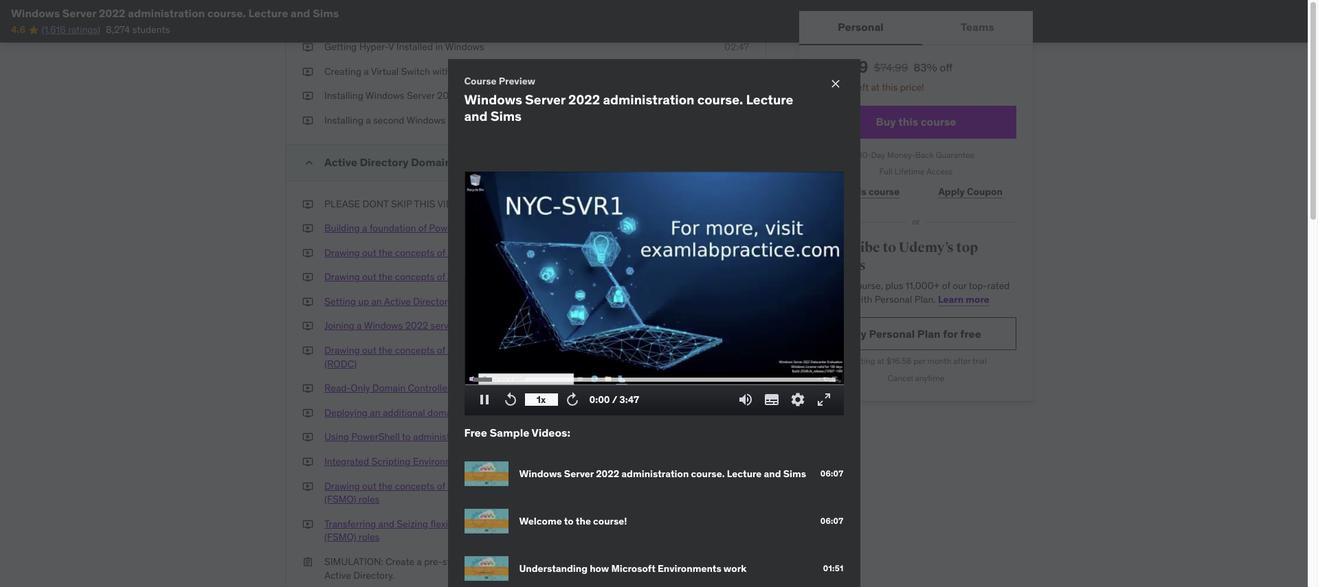 Task type: locate. For each thing, give the bounding box(es) containing it.
directory down drawing out the concepts of active directory partitions button
[[413, 296, 453, 308]]

environment
[[413, 456, 468, 468]]

0 vertical spatial powershell
[[429, 222, 478, 234]]

access
[[927, 167, 953, 177]]

single inside drawing out the concepts of flexible single master operations (fsmo) roles
[[481, 480, 506, 493]]

to up integrated scripting environment (ise)
[[402, 431, 411, 444]]

11,000+
[[906, 280, 940, 292]]

this inside get this course, plus 11,000+ of our top-rated courses, with personal plan.
[[834, 280, 850, 292]]

xsmall image for drawing out the concepts of read-only domain controller (rodc)
[[302, 344, 313, 358]]

installing down creating
[[324, 90, 364, 102]]

buy this course
[[876, 115, 957, 129]]

out down scripting
[[362, 480, 376, 493]]

apply coupon button
[[925, 178, 1017, 206]]

1 vertical spatial operations
[[524, 518, 569, 531]]

0 horizontal spatial in
[[435, 41, 443, 53]]

1 horizontal spatial within
[[480, 222, 506, 234]]

master up welcome
[[509, 480, 538, 493]]

this down $74.99
[[882, 81, 898, 93]]

9 xsmall image from the top
[[302, 556, 313, 570]]

drawing out the concepts of read-only domain controller (rodc) button
[[324, 344, 599, 371]]

of inside drawing out the concepts of read-only domain controller (rodc)
[[437, 344, 445, 357]]

0 vertical spatial virtual
[[371, 65, 399, 77]]

1 vertical spatial 1
[[706, 556, 710, 569]]

course!
[[593, 515, 627, 528]]

the inside drawing out the concepts of read-only domain controller (rodc)
[[379, 344, 393, 357]]

directory down second
[[360, 155, 409, 169]]

and inside course preview windows server 2022 administration course. lecture and sims
[[464, 108, 488, 124]]

master up computer
[[492, 518, 521, 531]]

course for buy this course
[[921, 115, 957, 129]]

to inside subscribe to udemy's top courses
[[883, 239, 897, 256]]

1 concepts from the top
[[395, 247, 435, 259]]

1 vertical spatial personal
[[875, 293, 912, 306]]

our
[[953, 280, 967, 292]]

an left additional
[[370, 407, 381, 419]]

drawing inside drawing out the concepts of read-only domain controller (rodc)
[[324, 344, 360, 357]]

0 vertical spatial installing
[[324, 90, 364, 102]]

1 vertical spatial controller
[[531, 344, 574, 357]]

0 vertical spatial roles
[[359, 494, 380, 506]]

1 inside $12.99 $74.99 83% off 1 day left at this price!
[[830, 81, 834, 93]]

in right "installed" at top
[[435, 41, 443, 53]]

powershell down video
[[429, 222, 478, 234]]

at right left
[[872, 81, 880, 93]]

1 vertical spatial course.
[[698, 92, 743, 108]]

the inside drawing out the concepts of flexible single master operations (fsmo) roles
[[379, 480, 393, 493]]

(fsmo) inside transferring and seizing flexible single master operations (fsmo) roles
[[324, 532, 356, 544]]

out down up
[[362, 344, 376, 357]]

xsmall image
[[302, 16, 313, 30], [302, 41, 313, 54], [302, 65, 313, 79], [302, 90, 313, 103], [302, 114, 313, 128], [302, 271, 313, 285], [302, 382, 313, 396], [302, 431, 313, 445], [302, 456, 313, 469], [302, 480, 313, 494]]

06:38
[[723, 90, 749, 102], [723, 456, 749, 468]]

2 out from the top
[[362, 271, 376, 283]]

domain up server on the bottom
[[455, 296, 488, 308]]

course down full at the right top of the page
[[869, 185, 900, 198]]

integrated scripting environment (ise)
[[324, 456, 490, 468]]

or
[[913, 217, 920, 227]]

gift this course
[[830, 185, 900, 198]]

price!
[[900, 81, 924, 93]]

0 horizontal spatial machine
[[512, 90, 548, 102]]

roles up transferring
[[359, 494, 380, 506]]

2 xsmall image from the top
[[302, 222, 313, 236]]

controller
[[490, 296, 533, 308], [531, 344, 574, 357]]

1 horizontal spatial domain
[[478, 320, 510, 332]]

roles
[[359, 494, 380, 506], [359, 532, 380, 544]]

flexible inside drawing out the concepts of flexible single master operations (fsmo) roles
[[448, 480, 478, 493]]

at left $16.58
[[877, 356, 885, 367]]

day
[[836, 81, 853, 93]]

master inside drawing out the concepts of flexible single master operations (fsmo) roles
[[509, 480, 538, 493]]

0 vertical spatial sims
[[313, 6, 339, 20]]

0 vertical spatial (fsmo)
[[324, 494, 356, 506]]

second
[[373, 114, 405, 126]]

tab list
[[799, 11, 1033, 45]]

4 xsmall image from the top
[[302, 296, 313, 309]]

2 installing from the top
[[324, 114, 364, 126]]

after
[[954, 356, 971, 367]]

1 06:07 from the top
[[821, 469, 844, 479]]

0 horizontal spatial domain
[[428, 407, 460, 419]]

operations inside transferring and seizing flexible single master operations (fsmo) roles
[[524, 518, 569, 531]]

windows down iso at the left of the page
[[445, 41, 484, 53]]

drawing for drawing out the concepts of active directory partitions
[[324, 271, 360, 283]]

skip
[[391, 198, 412, 210]]

windows
[[11, 6, 60, 20], [383, 16, 422, 29], [445, 41, 484, 53], [366, 90, 405, 102], [464, 92, 522, 108], [407, 114, 446, 126], [364, 320, 403, 332], [519, 468, 562, 480]]

xsmall image for setting up an active directory domain controller
[[302, 296, 313, 309]]

active down simulation:
[[324, 570, 351, 582]]

1 horizontal spatial virtual
[[482, 90, 510, 102]]

directory down trees
[[477, 271, 516, 283]]

12:22
[[726, 382, 749, 395]]

3 out from the top
[[362, 344, 376, 357]]

0 vertical spatial machine
[[512, 90, 548, 102]]

6 xsmall image from the top
[[302, 344, 313, 358]]

flexible down drawing out the concepts of flexible single master operations (fsmo) roles
[[431, 518, 461, 531]]

of
[[418, 222, 427, 234], [437, 247, 445, 259], [437, 271, 445, 283], [942, 280, 951, 292], [437, 344, 445, 357], [437, 480, 445, 493]]

0 vertical spatial 1
[[830, 81, 834, 93]]

1 horizontal spatial only
[[474, 344, 493, 357]]

installing left second
[[324, 114, 364, 126]]

course up back
[[921, 115, 957, 129]]

1 horizontal spatial in
[[577, 556, 584, 569]]

2 xsmall image from the top
[[302, 41, 313, 54]]

(fsmo) inside drawing out the concepts of flexible single master operations (fsmo) roles
[[324, 494, 356, 506]]

windows server 2022 administration course. lecture and sims dialog
[[448, 59, 860, 588]]

welcome to the course!
[[519, 515, 627, 528]]

controller down partitions
[[490, 296, 533, 308]]

deploying an additional domain controller to a domain
[[324, 407, 555, 419]]

the
[[379, 247, 393, 259], [379, 271, 393, 283], [379, 344, 393, 357], [379, 480, 393, 493], [576, 515, 591, 528]]

subscribe
[[816, 239, 880, 256]]

joining a windows 2022 server to a domain button
[[324, 320, 510, 333]]

in
[[435, 41, 443, 53], [577, 556, 584, 569]]

preview for 16:18
[[672, 296, 706, 308]]

lecture inside course preview windows server 2022 administration course. lecture and sims
[[746, 92, 794, 108]]

0 vertical spatial master
[[509, 480, 538, 493]]

1 vertical spatial administration
[[603, 92, 695, 108]]

0 vertical spatial 06:38
[[723, 90, 749, 102]]

drawing down integrated
[[324, 480, 360, 493]]

1 left question
[[706, 556, 710, 569]]

this right buy
[[899, 115, 919, 129]]

windows down up
[[364, 320, 403, 332]]

06:07 for welcome to the course!
[[821, 516, 844, 527]]

0 vertical spatial personal
[[838, 20, 884, 34]]

drawing inside drawing out the concepts of active directory partitions button
[[324, 271, 360, 283]]

only up (rodcs)
[[474, 344, 493, 357]]

single
[[481, 480, 506, 493], [464, 518, 489, 531]]

personal down plus
[[875, 293, 912, 306]]

1 vertical spatial v
[[490, 65, 496, 77]]

domain for server
[[478, 320, 510, 332]]

active
[[324, 155, 357, 169], [447, 271, 474, 283], [384, 296, 411, 308], [324, 570, 351, 582]]

2 vertical spatial virtual
[[523, 114, 551, 126]]

1 drawing from the top
[[324, 247, 360, 259]]

2022 up "installing a second windows server 2022 as a virtual machine"
[[437, 90, 460, 102]]

object
[[547, 556, 574, 569]]

within inside button
[[480, 222, 506, 234]]

0 horizontal spatial windows server 2022 administration course. lecture and sims
[[11, 6, 339, 20]]

machine
[[512, 90, 548, 102], [553, 114, 589, 126]]

2 horizontal spatial domain
[[524, 407, 555, 419]]

2 vertical spatial directory
[[413, 296, 453, 308]]

3 xsmall image from the top
[[302, 65, 313, 79]]

4 concepts from the top
[[395, 480, 435, 493]]

1 vertical spatial course
[[869, 185, 900, 198]]

read- down server on the bottom
[[448, 344, 474, 357]]

drawing inside 'drawing out the concepts of domain, trees and forests' button
[[324, 247, 360, 259]]

drawing for drawing out the concepts of read-only domain controller (rodc)
[[324, 344, 360, 357]]

3 concepts from the top
[[395, 344, 435, 357]]

installing for installing a second windows server 2022 as a virtual machine
[[324, 114, 364, 126]]

1 horizontal spatial hyper-
[[461, 65, 490, 77]]

2 vertical spatial administration
[[622, 468, 689, 480]]

0 vertical spatial course
[[921, 115, 957, 129]]

as down course
[[463, 90, 472, 102]]

7 xsmall image from the top
[[302, 407, 313, 420]]

virtual down course
[[482, 90, 510, 102]]

course inside "button"
[[921, 115, 957, 129]]

this right gift on the top of page
[[849, 185, 867, 198]]

close modal image
[[829, 77, 842, 90]]

personal up $12.99
[[838, 20, 884, 34]]

0 vertical spatial only
[[474, 344, 493, 357]]

out up up
[[362, 271, 376, 283]]

server
[[431, 320, 457, 332]]

4 out from the top
[[362, 480, 376, 493]]

1 vertical spatial lecture
[[746, 92, 794, 108]]

5 xsmall image from the top
[[302, 114, 313, 128]]

and inside button
[[511, 247, 527, 259]]

drawing up setting
[[324, 271, 360, 283]]

1 vertical spatial (fsmo)
[[324, 532, 356, 544]]

7 xsmall image from the top
[[302, 382, 313, 396]]

1 vertical spatial virtual
[[482, 90, 510, 102]]

roles inside transferring and seizing flexible single master operations (fsmo) roles
[[359, 532, 380, 544]]

xsmall image
[[302, 198, 313, 211], [302, 222, 313, 236], [302, 247, 313, 260], [302, 296, 313, 309], [302, 320, 313, 333], [302, 344, 313, 358], [302, 407, 313, 420], [302, 518, 313, 532], [302, 556, 313, 570]]

0 vertical spatial within
[[432, 65, 458, 77]]

drawing out the concepts of flexible single master operations (fsmo) roles
[[324, 480, 587, 506]]

drawing inside drawing out the concepts of flexible single master operations (fsmo) roles
[[324, 480, 360, 493]]

1 roles from the top
[[359, 494, 380, 506]]

•
[[701, 156, 705, 168]]

1 vertical spatial only
[[351, 382, 370, 395]]

active right small icon
[[324, 155, 357, 169]]

1 vertical spatial windows server 2022 administration course. lecture and sims
[[519, 468, 806, 480]]

3 drawing from the top
[[324, 344, 360, 357]]

3 xsmall image from the top
[[302, 247, 313, 260]]

the for read-
[[379, 344, 393, 357]]

controller up deployment
[[531, 344, 574, 357]]

administration inside course preview windows server 2022 administration course. lecture and sims
[[603, 92, 695, 108]]

this for gift this course
[[849, 185, 867, 198]]

1 horizontal spatial powershell
[[429, 222, 478, 234]]

2022 inside course preview windows server 2022 administration course. lecture and sims
[[569, 92, 600, 108]]

1 vertical spatial hyper-
[[461, 65, 490, 77]]

flexible inside transferring and seizing flexible single master operations (fsmo) roles
[[431, 518, 461, 531]]

0 horizontal spatial course
[[869, 185, 900, 198]]

preview for 08:14
[[670, 344, 704, 357]]

how
[[590, 563, 609, 575]]

transferring
[[324, 518, 376, 531]]

v left "installed" at top
[[388, 41, 394, 53]]

2 drawing from the top
[[324, 271, 360, 283]]

administration up course!
[[622, 468, 689, 480]]

1 vertical spatial 06:07
[[821, 516, 844, 527]]

per
[[914, 356, 926, 367]]

within up the installing windows server 2022 as a virtual machine
[[432, 65, 458, 77]]

06:38 down the 02:47
[[723, 90, 749, 102]]

1 vertical spatial flexible
[[431, 518, 461, 531]]

of for drawing out the concepts of flexible single master operations (fsmo) roles
[[437, 480, 445, 493]]

xsmall image for drawing out the concepts of domain, trees and forests
[[302, 247, 313, 260]]

virtual up (adds)
[[523, 114, 551, 126]]

03:47
[[725, 407, 749, 419]]

concepts inside drawing out the concepts of read-only domain controller (rodc)
[[395, 344, 435, 357]]

1 vertical spatial sims
[[491, 108, 522, 124]]

(fsmo) up transferring
[[324, 494, 356, 506]]

deployment
[[497, 382, 548, 395]]

1 06:38 from the top
[[723, 90, 749, 102]]

buy
[[876, 115, 896, 129]]

concepts up setting up an active directory domain controller
[[395, 271, 435, 283]]

server up ratings)
[[62, 6, 96, 20]]

8 xsmall image from the top
[[302, 518, 313, 532]]

drawing out the concepts of domain, trees and forests
[[324, 247, 561, 259]]

using
[[324, 431, 349, 444]]

hyper- down downloading
[[359, 41, 388, 53]]

installing
[[324, 90, 364, 102], [324, 114, 364, 126]]

0 vertical spatial hyper-
[[359, 41, 388, 53]]

this inside buy this course "button"
[[899, 115, 919, 129]]

of for drawing out the concepts of domain, trees and forests
[[437, 247, 445, 259]]

in right object
[[577, 556, 584, 569]]

of down 'drawing out the concepts of domain, trees and forests' button
[[437, 271, 445, 283]]

at
[[872, 81, 880, 93], [877, 356, 885, 367]]

drawing down building
[[324, 247, 360, 259]]

1 vertical spatial roles
[[359, 532, 380, 544]]

controller inside drawing out the concepts of read-only domain controller (rodc)
[[531, 344, 574, 357]]

full
[[880, 167, 893, 177]]

0 horizontal spatial only
[[351, 382, 370, 395]]

powershell up scripting
[[352, 431, 400, 444]]

of for drawing out the concepts of active directory partitions
[[437, 271, 445, 283]]

machine up (adds)
[[512, 90, 548, 102]]

1 horizontal spatial 1
[[830, 81, 834, 93]]

1 (fsmo) from the top
[[324, 494, 356, 506]]

0 vertical spatial operations
[[541, 480, 587, 493]]

concepts down integrated scripting environment (ise) button
[[395, 480, 435, 493]]

xsmall image for building a foundation of powershell within server 2022
[[302, 222, 313, 236]]

2 concepts from the top
[[395, 271, 435, 283]]

1 out from the top
[[362, 247, 376, 259]]

0 vertical spatial flexible
[[448, 480, 478, 493]]

roles down transferring
[[359, 532, 380, 544]]

10min
[[723, 156, 749, 168]]

5 xsmall image from the top
[[302, 320, 313, 333]]

out for drawing out the concepts of read-only domain controller (rodc)
[[362, 344, 376, 357]]

1 horizontal spatial course
[[921, 115, 957, 129]]

0 horizontal spatial powershell
[[352, 431, 400, 444]]

0 vertical spatial 06:07
[[821, 469, 844, 479]]

1 horizontal spatial machine
[[553, 114, 589, 126]]

1 vertical spatial master
[[492, 518, 521, 531]]

of inside drawing out the concepts of flexible single master operations (fsmo) roles
[[437, 480, 445, 493]]

operations up object
[[524, 518, 569, 531]]

(1,616 ratings)
[[42, 24, 100, 36]]

hyper- up the installing windows server 2022 as a virtual machine
[[461, 65, 490, 77]]

windows down the installing windows server 2022 as a virtual machine
[[407, 114, 446, 126]]

sims inside course preview windows server 2022 administration course. lecture and sims
[[491, 108, 522, 124]]

as
[[463, 90, 472, 102], [504, 114, 513, 126]]

2 horizontal spatial directory
[[477, 271, 516, 283]]

within up trees
[[480, 222, 506, 234]]

concepts inside drawing out the concepts of flexible single master operations (fsmo) roles
[[395, 480, 435, 493]]

1 installing from the top
[[324, 90, 364, 102]]

$12.99
[[816, 56, 869, 78]]

machine up deployment
[[553, 114, 589, 126]]

personal inside get this course, plus 11,000+ of our top-rated courses, with personal plan.
[[875, 293, 912, 306]]

operations
[[541, 480, 587, 493], [524, 518, 569, 531]]

setting up an active directory domain controller button
[[324, 296, 533, 309]]

concepts down foundation
[[395, 247, 435, 259]]

13
[[652, 156, 662, 168]]

(rodcs)
[[458, 382, 495, 395]]

to inside the 'windows server 2022 administration course. lecture and sims' dialog
[[564, 515, 574, 528]]

windows down course
[[464, 92, 522, 108]]

xsmall image for joining a windows 2022 server to a domain
[[302, 320, 313, 333]]

1 vertical spatial 06:38
[[723, 456, 749, 468]]

lifetime
[[895, 167, 925, 177]]

this inside gift this course link
[[849, 185, 867, 198]]

(rodc)
[[324, 358, 357, 370]]

to left udemy's
[[883, 239, 897, 256]]

06:38 down 03:47
[[723, 456, 749, 468]]

2 06:38 from the top
[[723, 456, 749, 468]]

0 vertical spatial in
[[435, 41, 443, 53]]

this up the courses,
[[834, 280, 850, 292]]

domain
[[478, 320, 510, 332], [428, 407, 460, 419], [524, 407, 555, 419]]

up
[[358, 296, 369, 308]]

30-day money-back guarantee full lifetime access
[[858, 150, 975, 177]]

1 vertical spatial as
[[504, 114, 513, 126]]

domain up drawing out the concepts of read-only domain controller (rodc) button
[[478, 320, 510, 332]]

operations up welcome to the course!
[[541, 480, 587, 493]]

at inside $12.99 $74.99 83% off 1 day left at this price!
[[872, 81, 880, 93]]

preview for 20:20
[[667, 222, 701, 234]]

1 vertical spatial single
[[464, 518, 489, 531]]

an right up
[[372, 296, 382, 308]]

of down server on the bottom
[[437, 344, 445, 357]]

9 xsmall image from the top
[[302, 456, 313, 469]]

2 roles from the top
[[359, 532, 380, 544]]

domain down 1x
[[524, 407, 555, 419]]

windows server 2022 administration course. lecture and sims
[[11, 6, 339, 20], [519, 468, 806, 480]]

read-only domain controllers (rodcs) deployment
[[324, 382, 548, 395]]

master inside transferring and seizing flexible single master operations (fsmo) roles
[[492, 518, 521, 531]]

a inside building a foundation of powershell within server 2022 button
[[362, 222, 367, 234]]

2 vertical spatial personal
[[869, 327, 915, 341]]

computer
[[504, 556, 545, 569]]

course. inside course preview windows server 2022 administration course. lecture and sims
[[698, 92, 743, 108]]

2 horizontal spatial virtual
[[523, 114, 551, 126]]

2 (fsmo) from the top
[[324, 532, 356, 544]]

a right building
[[362, 222, 367, 234]]

2 vertical spatial sims
[[783, 468, 806, 480]]

0 vertical spatial read-
[[448, 344, 474, 357]]

work
[[724, 563, 747, 575]]

v down iso at the left of the page
[[490, 65, 496, 77]]

2 06:07 from the top
[[821, 516, 844, 527]]

this for get this course, plus 11,000+ of our top-rated courses, with personal plan.
[[834, 280, 850, 292]]

to
[[883, 239, 897, 256], [459, 320, 468, 332], [505, 407, 514, 419], [402, 431, 411, 444], [564, 515, 574, 528]]

1 left day
[[830, 81, 834, 93]]

windows down 'videos:'
[[519, 468, 562, 480]]

top
[[957, 239, 978, 256]]

controller
[[462, 407, 503, 419]]

1 vertical spatial in
[[577, 556, 584, 569]]

server inside course preview windows server 2022 administration course. lecture and sims
[[525, 92, 566, 108]]

0 vertical spatial at
[[872, 81, 880, 93]]

starting at $16.58 per month after trial cancel anytime
[[846, 356, 987, 384]]

1 horizontal spatial sims
[[491, 108, 522, 124]]

0 vertical spatial directory
[[360, 155, 409, 169]]

a right joining
[[357, 320, 362, 332]]

students
[[132, 24, 170, 36]]

preview for 03:47
[[669, 407, 703, 419]]

single down (ise)
[[481, 480, 506, 493]]

0 horizontal spatial read-
[[324, 382, 351, 395]]

0 vertical spatial v
[[388, 41, 394, 53]]

a down course
[[475, 90, 480, 102]]

drawing up (rodc)
[[324, 344, 360, 357]]

this inside $12.99 $74.99 83% off 1 day left at this price!
[[882, 81, 898, 93]]

out inside drawing out the concepts of read-only domain controller (rodc)
[[362, 344, 376, 357]]

only
[[474, 344, 493, 357], [351, 382, 370, 395]]

pre-
[[424, 556, 443, 569]]

domain
[[411, 155, 452, 169], [455, 296, 488, 308], [496, 344, 529, 357], [372, 382, 406, 395]]

1 vertical spatial at
[[877, 356, 885, 367]]

simulation: create a pre-staged rodc computer object in active directory.
[[324, 556, 584, 582]]

of left "our"
[[942, 280, 951, 292]]

out inside drawing out the concepts of flexible single master operations (fsmo) roles
[[362, 480, 376, 493]]

4 drawing from the top
[[324, 480, 360, 493]]

out for drawing out the concepts of domain, trees and forests
[[362, 247, 376, 259]]

(1,616
[[42, 24, 66, 36]]

4 xsmall image from the top
[[302, 90, 313, 103]]

1 vertical spatial within
[[480, 222, 506, 234]]

0 vertical spatial single
[[481, 480, 506, 493]]

using powershell to administer servers remotely
[[324, 431, 532, 444]]

only up deploying
[[351, 382, 370, 395]]

1 horizontal spatial read-
[[448, 344, 474, 357]]

0 vertical spatial as
[[463, 90, 472, 102]]

a up free sample videos:
[[516, 407, 521, 419]]



Task type: describe. For each thing, give the bounding box(es) containing it.
guarantee
[[936, 150, 975, 160]]

server up welcome to the course!
[[564, 468, 594, 480]]

0 vertical spatial windows server 2022 administration course. lecture and sims
[[11, 6, 339, 20]]

0 vertical spatial controller
[[490, 296, 533, 308]]

a left second
[[366, 114, 371, 126]]

windows up getting hyper-v installed in windows at the left
[[383, 16, 422, 29]]

welcome
[[519, 515, 562, 528]]

05:54
[[724, 320, 749, 332]]

0 vertical spatial lecture
[[248, 6, 288, 20]]

server down the installing windows server 2022 as a virtual machine
[[448, 114, 476, 126]]

8,274
[[106, 24, 130, 36]]

concepts for domain,
[[395, 247, 435, 259]]

0 horizontal spatial hyper-
[[359, 41, 388, 53]]

learn
[[938, 293, 964, 306]]

drawing out the concepts of active directory partitions
[[324, 271, 560, 283]]

please dont skip this video
[[324, 198, 466, 210]]

1 horizontal spatial as
[[504, 114, 513, 126]]

1 vertical spatial an
[[370, 407, 381, 419]]

partitions
[[518, 271, 560, 283]]

environments
[[658, 563, 722, 575]]

remotely
[[495, 431, 532, 444]]

windows server 2022 administration course. lecture and sims inside dialog
[[519, 468, 806, 480]]

money-
[[887, 150, 915, 160]]

this
[[414, 198, 435, 210]]

2022 up the '8,274'
[[99, 6, 125, 20]]

$12.99 $74.99 83% off 1 day left at this price!
[[816, 56, 953, 93]]

in inside simulation: create a pre-staged rodc computer object in active directory.
[[577, 556, 584, 569]]

drawing out the concepts of active directory partitions button
[[324, 271, 560, 285]]

video
[[438, 198, 466, 210]]

0 vertical spatial an
[[372, 296, 382, 308]]

out for drawing out the concepts of flexible single master operations (fsmo) roles
[[362, 480, 376, 493]]

preview for 06:38
[[667, 456, 701, 468]]

1 horizontal spatial directory
[[413, 296, 453, 308]]

forward 5 seconds image
[[564, 392, 581, 408]]

2022 down course
[[478, 114, 501, 126]]

xsmall image for deploying an additional domain controller to a domain
[[302, 407, 313, 420]]

back
[[915, 150, 934, 160]]

domain inside drawing out the concepts of read-only domain controller (rodc)
[[496, 344, 529, 357]]

only inside drawing out the concepts of read-only domain controller (rodc)
[[474, 344, 493, 357]]

forests
[[529, 247, 561, 259]]

plan
[[918, 327, 941, 341]]

0 horizontal spatial v
[[388, 41, 394, 53]]

06:07 for windows server 2022 administration course. lecture and sims
[[821, 469, 844, 479]]

preview inside course preview windows server 2022 administration course. lecture and sims
[[499, 75, 536, 87]]

installing for installing windows server 2022 as a virtual machine
[[324, 90, 364, 102]]

server inside button
[[508, 222, 536, 234]]

mute image
[[737, 392, 754, 408]]

0 horizontal spatial as
[[463, 90, 472, 102]]

2022 up course!
[[596, 468, 619, 480]]

a inside deploying an additional domain controller to a domain button
[[516, 407, 521, 419]]

preview for 05:54
[[668, 320, 702, 332]]

understanding how microsoft environments work
[[519, 563, 747, 575]]

month
[[928, 356, 952, 367]]

1 horizontal spatial v
[[490, 65, 496, 77]]

at inside starting at $16.58 per month after trial cancel anytime
[[877, 356, 885, 367]]

gift this course link
[[816, 178, 914, 206]]

xsmall image for transferring and seizing flexible single master operations (fsmo) roles
[[302, 518, 313, 532]]

get this course, plus 11,000+ of our top-rated courses, with personal plan.
[[816, 280, 1010, 306]]

dont
[[363, 198, 389, 210]]

of inside get this course, plus 11,000+ of our top-rated courses, with personal plan.
[[942, 280, 951, 292]]

coupon
[[967, 185, 1003, 198]]

2022 up forests
[[538, 222, 561, 234]]

installed
[[397, 41, 433, 53]]

windows up '4.6'
[[11, 6, 60, 20]]

2 horizontal spatial sims
[[783, 468, 806, 480]]

6 xsmall image from the top
[[302, 271, 313, 285]]

lectures
[[664, 156, 699, 168]]

roles inside drawing out the concepts of flexible single master operations (fsmo) roles
[[359, 494, 380, 506]]

joining a windows 2022 server to a domain
[[324, 320, 510, 332]]

01:42
[[726, 198, 749, 210]]

1 question
[[706, 556, 749, 569]]

try
[[851, 327, 867, 341]]

course preview windows server 2022 administration course. lecture and sims
[[464, 75, 794, 124]]

a up (adds)
[[516, 114, 521, 126]]

small image
[[302, 156, 316, 169]]

creating
[[324, 65, 361, 77]]

setting up an active directory domain controller
[[324, 296, 533, 308]]

2022 down setting up an active directory domain controller button
[[405, 320, 428, 332]]

building a foundation of powershell within server 2022 button
[[324, 222, 561, 236]]

deploying
[[324, 407, 368, 419]]

preview for 11:04
[[672, 271, 706, 283]]

20:20
[[723, 222, 749, 234]]

a right server on the bottom
[[470, 320, 476, 332]]

concepts for read-
[[395, 344, 435, 357]]

/
[[612, 394, 617, 406]]

4.6
[[11, 24, 26, 36]]

active up joining a windows 2022 server to a domain
[[384, 296, 411, 308]]

free
[[464, 426, 487, 440]]

8 xsmall image from the top
[[302, 431, 313, 445]]

the for active
[[379, 271, 393, 283]]

concepts for flexible
[[395, 480, 435, 493]]

read- inside drawing out the concepts of read-only domain controller (rodc)
[[448, 344, 474, 357]]

read-only domain controllers (rodcs) deployment button
[[324, 382, 548, 396]]

0 horizontal spatial virtual
[[371, 65, 399, 77]]

active inside simulation: create a pre-staged rodc computer object in active directory.
[[324, 570, 351, 582]]

operations inside drawing out the concepts of flexible single master operations (fsmo) roles
[[541, 480, 587, 493]]

installing windows server 2022 as a virtual machine
[[324, 90, 548, 102]]

single inside transferring and seizing flexible single master operations (fsmo) roles
[[464, 518, 489, 531]]

1 vertical spatial directory
[[477, 271, 516, 283]]

teams button
[[922, 11, 1033, 44]]

progress bar slider
[[473, 372, 836, 388]]

preview for 12:22
[[670, 382, 704, 395]]

a inside simulation: create a pre-staged rodc computer object in active directory.
[[417, 556, 422, 569]]

pause image
[[476, 392, 493, 408]]

8,274 students
[[106, 24, 170, 36]]

to right server on the bottom
[[459, 320, 468, 332]]

starting
[[846, 356, 875, 367]]

building
[[324, 222, 360, 234]]

1 vertical spatial powershell
[[352, 431, 400, 444]]

of down 'this' at the left
[[418, 222, 427, 234]]

1 vertical spatial read-
[[324, 382, 351, 395]]

tab list containing personal
[[799, 11, 1033, 45]]

0:00
[[589, 394, 610, 406]]

rewind 5 seconds image
[[502, 392, 519, 408]]

please
[[324, 198, 360, 210]]

0 horizontal spatial within
[[432, 65, 458, 77]]

1x
[[537, 394, 546, 406]]

this for buy this course
[[899, 115, 919, 129]]

the for flexible
[[379, 480, 393, 493]]

1 xsmall image from the top
[[302, 16, 313, 30]]

$74.99
[[874, 60, 908, 74]]

seizing
[[397, 518, 428, 531]]

active down domain,
[[447, 271, 474, 283]]

server up "installed" at top
[[424, 16, 452, 29]]

directory.
[[354, 570, 395, 582]]

settings image
[[790, 392, 806, 408]]

windows inside button
[[364, 320, 403, 332]]

drawing for drawing out the concepts of flexible single master operations (fsmo) roles
[[324, 480, 360, 493]]

apply coupon
[[939, 185, 1003, 198]]

0 vertical spatial course.
[[207, 6, 246, 20]]

free sample videos:
[[464, 426, 571, 440]]

additional
[[383, 407, 425, 419]]

domain,
[[448, 247, 483, 259]]

to up sample
[[505, 407, 514, 419]]

downloading windows server 2022 iso
[[324, 16, 496, 29]]

2 vertical spatial lecture
[[727, 468, 762, 480]]

fullscreen image
[[816, 392, 832, 408]]

drawing for drawing out the concepts of domain, trees and forests
[[324, 247, 360, 259]]

out for drawing out the concepts of active directory partitions
[[362, 271, 376, 283]]

domain left service
[[411, 155, 452, 169]]

domain up additional
[[372, 382, 406, 395]]

0 horizontal spatial sims
[[313, 6, 339, 20]]

windows inside course preview windows server 2022 administration course. lecture and sims
[[464, 92, 522, 108]]

anytime
[[915, 373, 945, 384]]

2022 left iso at the left of the page
[[454, 16, 477, 29]]

administer
[[413, 431, 459, 444]]

service
[[454, 155, 493, 169]]

joining
[[324, 320, 355, 332]]

understanding
[[519, 563, 588, 575]]

of for drawing out the concepts of read-only domain controller (rodc)
[[437, 344, 445, 357]]

iso
[[480, 16, 496, 29]]

2 vertical spatial course.
[[691, 468, 725, 480]]

preview for 13:01
[[672, 247, 706, 259]]

2hr
[[707, 156, 721, 168]]

day
[[871, 150, 885, 160]]

try personal plan for free link
[[816, 318, 1017, 351]]

domain for controller
[[524, 407, 555, 419]]

and inside transferring and seizing flexible single master operations (fsmo) roles
[[378, 518, 395, 531]]

83%
[[914, 60, 937, 74]]

installing a second windows server 2022 as a virtual machine
[[324, 114, 589, 126]]

transferring and seizing flexible single master operations (fsmo) roles
[[324, 518, 569, 544]]

personal inside button
[[838, 20, 884, 34]]

a right creating
[[364, 65, 369, 77]]

server down 'switch'
[[407, 90, 435, 102]]

free
[[961, 327, 982, 341]]

left
[[855, 81, 869, 93]]

1 xsmall image from the top
[[302, 198, 313, 211]]

deployment
[[536, 155, 600, 169]]

course for gift this course
[[869, 185, 900, 198]]

course,
[[852, 280, 883, 292]]

foundation
[[370, 222, 416, 234]]

11:04
[[728, 271, 749, 283]]

transferring and seizing flexible single master operations (fsmo) roles button
[[324, 518, 599, 545]]

personal button
[[799, 11, 922, 44]]

10 xsmall image from the top
[[302, 480, 313, 494]]

subtitles image
[[763, 392, 780, 408]]

16:18
[[728, 296, 749, 308]]

rodc
[[474, 556, 501, 569]]

the for domain,
[[379, 247, 393, 259]]

the inside dialog
[[576, 515, 591, 528]]

courses,
[[816, 293, 852, 306]]

buy this course button
[[816, 106, 1017, 139]]

windows up second
[[366, 90, 405, 102]]

0 vertical spatial administration
[[128, 6, 205, 20]]

concepts for active
[[395, 271, 435, 283]]

0 horizontal spatial 1
[[706, 556, 710, 569]]



Task type: vqa. For each thing, say whether or not it's contained in the screenshot.
the bottommost an
yes



